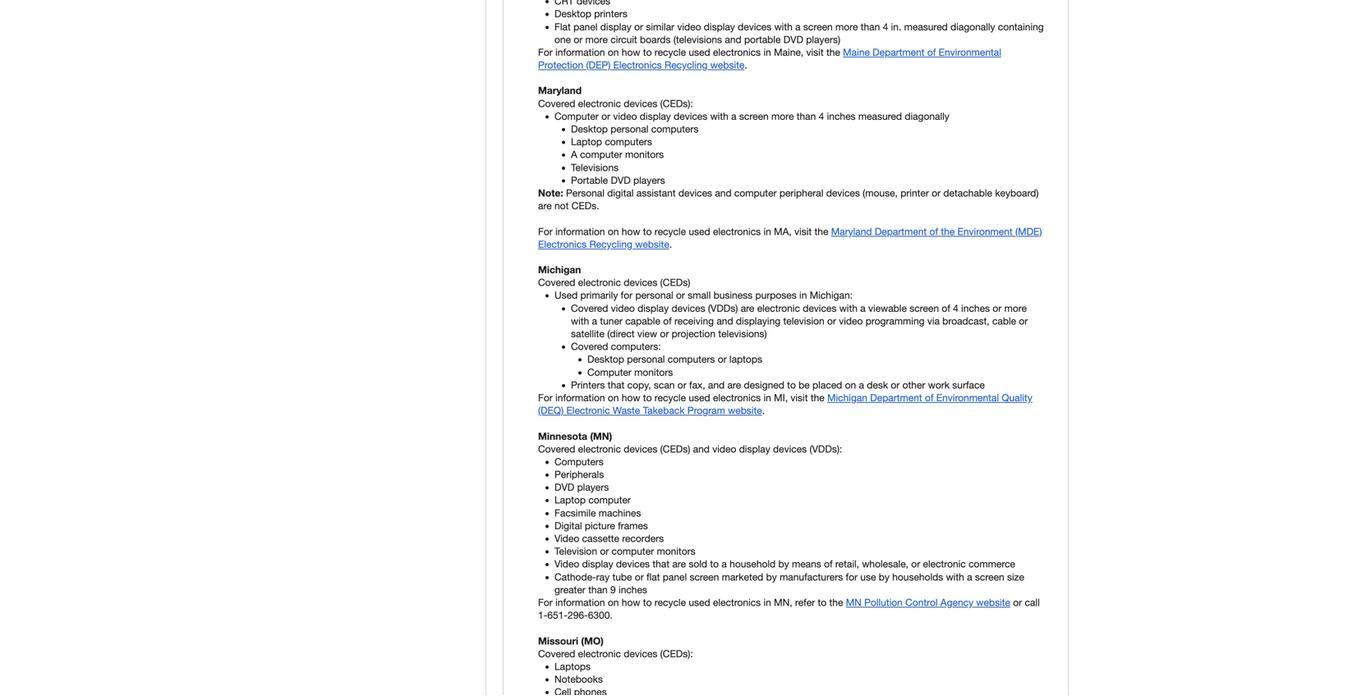 Task type: describe. For each thing, give the bounding box(es) containing it.
computer inside computer or video display devices with a screen more than 4 inches measured diagonally desktop personal computers laptop computers a computer monitors televisions portable dvd players
[[555, 110, 599, 122]]

diagonally inside desktop printers flat panel display or similar video display devices with a screen more than 4 in. measured diagonally containing one or more circuit boards (televisions and portable dvd players)
[[951, 21, 995, 32]]

display down printers
[[600, 21, 632, 32]]

computers peripherals dvd players laptop computer facsimile machines digital picture frames video cassette recorders television or computer monitors video display devices that are sold to a household by means of retail, wholesale, or electronic commerce cathode-ray tube or flat panel screen marketed by manufacturers for use by households with a screen size greater than 9 inches
[[555, 456, 1024, 596]]

households
[[892, 572, 943, 583]]

(direct
[[607, 328, 635, 340]]

2 (ceds): from the top
[[660, 648, 693, 660]]

missouri (mo)
[[538, 636, 604, 647]]

printer or
[[901, 187, 941, 199]]

electronic
[[566, 405, 610, 417]]

the for for information on how to recycle used electronics in ma, visit the
[[815, 226, 828, 237]]

or inside computer or video display devices with a screen more than 4 inches measured diagonally desktop personal computers laptop computers a computer monitors televisions portable dvd players
[[601, 110, 610, 122]]

designed
[[744, 379, 784, 391]]

and inside minnesota (mn) covered electronic devices (ceds) and video display devices (vdds):
[[693, 443, 710, 455]]

michigan:
[[810, 290, 853, 301]]

michigan department of environmental quality (deq) electronic waste takeback program website link
[[538, 392, 1032, 417]]

electronics for ma,
[[713, 226, 761, 237]]

used
[[555, 290, 578, 301]]

environment
[[958, 226, 1013, 237]]

screen inside desktop printers flat panel display or similar video display devices with a screen more than 4 in. measured diagonally containing one or more circuit boards (televisions and portable dvd players)
[[803, 21, 833, 32]]

to down flat
[[643, 597, 652, 609]]

4 inside computer or video display devices with a screen more than 4 inches measured diagonally desktop personal computers laptop computers a computer monitors televisions portable dvd players
[[819, 110, 824, 122]]

devices inside michigan covered electronic devices (ceds)
[[624, 277, 658, 288]]

department for maine
[[873, 46, 925, 58]]

mn pollution control agency website link
[[846, 597, 1010, 609]]

maine,
[[774, 46, 804, 58]]

view
[[637, 328, 657, 340]]

to right refer
[[818, 597, 827, 609]]

or right view
[[660, 328, 669, 340]]

satellite
[[571, 328, 605, 340]]

maryland for department
[[831, 226, 872, 237]]

and right fax,
[[708, 379, 725, 391]]

and down (vdds)
[[717, 315, 733, 327]]

electronic down (mo)
[[578, 648, 621, 660]]

inches inside "used primarily for personal or small business purposes in michigan: covered video display devices (vdds) are electronic devices with a viewable screen of 4 inches or more with a tuner capable of receiving and displaying television or video programming via broadcast, cable or satellite (direct view or projection televisions) covered computers: desktop personal computers or laptops computer monitors printers that copy, scan or fax, and are designed to be placed on a desk or other work surface"
[[961, 303, 990, 314]]

laptops notebooks
[[555, 661, 603, 686]]

ceds.
[[572, 200, 599, 212]]

program
[[687, 405, 725, 417]]

protection
[[538, 59, 583, 71]]

9
[[610, 584, 616, 596]]

screen inside "used primarily for personal or small business purposes in michigan: covered video display devices (vdds) are electronic devices with a viewable screen of 4 inches or more with a tuner capable of receiving and displaying television or video programming via broadcast, cable or satellite (direct view or projection televisions) covered computers: desktop personal computers or laptops computer monitors printers that copy, scan or fax, and are designed to be placed on a desk or other work surface"
[[910, 303, 939, 314]]

covered electronic devices (ceds):
[[538, 648, 693, 660]]

computers inside "used primarily for personal or small business purposes in michigan: covered video display devices (vdds) are electronic devices with a viewable screen of 4 inches or more with a tuner capable of receiving and displaying television or video programming via broadcast, cable or satellite (direct view or projection televisions) covered computers: desktop personal computers or laptops computer monitors printers that copy, scan or fax, and are designed to be placed on a desk or other work surface"
[[668, 354, 715, 365]]

laptop inside computers peripherals dvd players laptop computer facsimile machines digital picture frames video cassette recorders television or computer monitors video display devices that are sold to a household by means of retail, wholesale, or electronic commerce cathode-ray tube or flat panel screen marketed by manufacturers for use by households with a screen size greater than 9 inches
[[555, 495, 586, 506]]

4 inside "used primarily for personal or small business purposes in michigan: covered video display devices (vdds) are electronic devices with a viewable screen of 4 inches or more with a tuner capable of receiving and displaying television or video programming via broadcast, cable or satellite (direct view or projection televisions) covered computers: desktop personal computers or laptops computer monitors printers that copy, scan or fax, and are designed to be placed on a desk or other work surface"
[[953, 303, 959, 314]]

for information on how to recycle used electronics in maine, visit the
[[538, 46, 843, 58]]

computers:
[[611, 341, 661, 353]]

covered inside minnesota (mn) covered electronic devices (ceds) and video display devices (vdds):
[[538, 443, 575, 455]]

similar
[[646, 21, 674, 32]]

or left laptops on the right of the page
[[718, 354, 727, 365]]

for for for information on how to recycle used electronics in mi, visit the
[[538, 392, 553, 404]]

how for for information on how to recycle used electronics in mn, refer to the mn pollution control agency website
[[622, 597, 640, 609]]

maine
[[843, 46, 870, 58]]

more inside computer or video display devices with a screen more than 4 inches measured diagonally desktop personal computers laptop computers a computer monitors televisions portable dvd players
[[771, 110, 794, 122]]

in for michigan:
[[799, 290, 807, 301]]

players inside computers peripherals dvd players laptop computer facsimile machines digital picture frames video cassette recorders television or computer monitors video display devices that are sold to a household by means of retail, wholesale, or electronic commerce cathode-ray tube or flat panel screen marketed by manufacturers for use by households with a screen size greater than 9 inches
[[577, 482, 609, 493]]

department for michigan
[[870, 392, 922, 404]]

with up satellite
[[571, 315, 589, 327]]

with inside computer or video display devices with a screen more than 4 inches measured diagonally desktop personal computers laptop computers a computer monitors televisions portable dvd players
[[710, 110, 729, 122]]

on for for information on how to recycle used electronics in mi, visit the
[[608, 392, 619, 404]]

flat
[[647, 572, 660, 583]]

mn,
[[774, 597, 792, 609]]

recycling for maine department of environmental protection (dep) electronics recycling website
[[665, 59, 708, 71]]

desktop inside desktop printers flat panel display or similar video display devices with a screen more than 4 in. measured diagonally containing one or more circuit boards (televisions and portable dvd players)
[[555, 8, 591, 19]]

than inside computers peripherals dvd players laptop computer facsimile machines digital picture frames video cassette recorders television or computer monitors video display devices that are sold to a household by means of retail, wholesale, or electronic commerce cathode-ray tube or flat panel screen marketed by manufacturers for use by households with a screen size greater than 9 inches
[[588, 584, 608, 596]]

a up marketed
[[722, 559, 727, 570]]

video up tuner
[[611, 303, 635, 314]]

information for for information on how to recycle used electronics in ma, visit the
[[555, 226, 605, 237]]

0 horizontal spatial by
[[766, 572, 777, 583]]

are up displaying
[[741, 303, 754, 314]]

on for for information on how to recycle used electronics in ma, visit the
[[608, 226, 619, 237]]

how for for information on how to recycle used electronics in ma, visit the
[[622, 226, 640, 237]]

michigan covered electronic devices (ceds)
[[538, 264, 693, 288]]

missouri
[[538, 636, 578, 647]]

devices inside computers peripherals dvd players laptop computer facsimile machines digital picture frames video cassette recorders television or computer monitors video display devices that are sold to a household by means of retail, wholesale, or electronic commerce cathode-ray tube or flat panel screen marketed by manufacturers for use by households with a screen size greater than 9 inches
[[616, 559, 650, 570]]

are inside the personal digital assistant devices and computer peripheral devices (mouse, printer or detachable keyboard) are not ceds.
[[538, 200, 552, 212]]

personal digital assistant devices and computer peripheral devices (mouse, printer or detachable keyboard) are not ceds.
[[538, 187, 1039, 212]]

for inside "used primarily for personal or small business purposes in michigan: covered video display devices (vdds) are electronic devices with a viewable screen of 4 inches or more with a tuner capable of receiving and displaying television or video programming via broadcast, cable or satellite (direct view or projection televisions) covered computers: desktop personal computers or laptops computer monitors printers that copy, scan or fax, and are designed to be placed on a desk or other work surface"
[[621, 290, 633, 301]]

more inside "used primarily for personal or small business purposes in michigan: covered video display devices (vdds) are electronic devices with a viewable screen of 4 inches or more with a tuner capable of receiving and displaying television or video programming via broadcast, cable or satellite (direct view or projection televisions) covered computers: desktop personal computers or laptops computer monitors printers that copy, scan or fax, and are designed to be placed on a desk or other work surface"
[[1004, 303, 1027, 314]]

for information on how to recycle used electronics in mi, visit the
[[538, 392, 827, 404]]

screen down commerce
[[975, 572, 1004, 583]]

recycle for mi,
[[655, 392, 686, 404]]

in for mn,
[[764, 597, 771, 609]]

covered down satellite
[[571, 341, 608, 353]]

circuit
[[611, 34, 637, 45]]

peripherals
[[555, 469, 604, 481]]

to down boards
[[643, 46, 652, 58]]

for for for information on how to recycle used electronics in maine, visit the
[[538, 46, 553, 58]]

to inside "used primarily for personal or small business purposes in michigan: covered video display devices (vdds) are electronic devices with a viewable screen of 4 inches or more with a tuner capable of receiving and displaying television or video programming via broadcast, cable or satellite (direct view or projection televisions) covered computers: desktop personal computers or laptops computer monitors printers that copy, scan or fax, and are designed to be placed on a desk or other work surface"
[[787, 379, 796, 391]]

recycle for ma,
[[655, 226, 686, 237]]

maryland department of the environment (mde) electronics recycling website
[[538, 226, 1042, 250]]

waste
[[613, 405, 640, 417]]

covered inside maryland covered electronic devices (ceds):
[[538, 98, 575, 109]]

for for for information on how to recycle used electronics in ma, visit the
[[538, 226, 553, 237]]

computer up machines
[[589, 495, 631, 506]]

environmental for michigan department of environmental quality (deq) electronic waste takeback program website
[[936, 392, 999, 404]]

television
[[555, 546, 597, 557]]

broadcast,
[[943, 315, 990, 327]]

of up broadcast,
[[942, 303, 950, 314]]

296-
[[568, 610, 588, 622]]

with down michigan:
[[839, 303, 858, 314]]

manufacturers
[[780, 572, 843, 583]]

quality
[[1002, 392, 1032, 404]]

recorders
[[622, 533, 664, 545]]

scan or
[[654, 379, 687, 391]]

(televisions and
[[673, 34, 742, 45]]

or left small
[[676, 290, 685, 301]]

michigan for covered
[[538, 264, 581, 276]]

computer inside the personal digital assistant devices and computer peripheral devices (mouse, printer or detachable keyboard) are not ceds.
[[734, 187, 777, 199]]

(mouse,
[[863, 187, 898, 199]]

to down copy,
[[643, 392, 652, 404]]

devices inside desktop printers flat panel display or similar video display devices with a screen more than 4 in. measured diagonally containing one or more circuit boards (televisions and portable dvd players)
[[738, 21, 772, 32]]

display up the (televisions and
[[704, 21, 735, 32]]

pollution
[[864, 597, 903, 609]]

maine department of environmental protection (dep) electronics recycling website link
[[538, 46, 1001, 71]]

video inside desktop printers flat panel display or similar video display devices with a screen more than 4 in. measured diagonally containing one or more circuit boards (televisions and portable dvd players)
[[677, 21, 701, 32]]

dvd inside computer or video display devices with a screen more than 4 inches measured diagonally desktop personal computers laptop computers a computer monitors televisions portable dvd players
[[611, 174, 631, 186]]

or down michigan:
[[827, 315, 836, 327]]

the left mn
[[829, 597, 843, 609]]

surface
[[952, 379, 985, 391]]

cable or
[[992, 315, 1028, 327]]

cathode-
[[555, 572, 596, 583]]

flat
[[555, 21, 571, 32]]

panel inside computers peripherals dvd players laptop computer facsimile machines digital picture frames video cassette recorders television or computer monitors video display devices that are sold to a household by means of retail, wholesale, or electronic commerce cathode-ray tube or flat panel screen marketed by manufacturers for use by households with a screen size greater than 9 inches
[[663, 572, 687, 583]]

commerce
[[969, 559, 1015, 570]]

to inside computers peripherals dvd players laptop computer facsimile machines digital picture frames video cassette recorders television or computer monitors video display devices that are sold to a household by means of retail, wholesale, or electronic commerce cathode-ray tube or flat panel screen marketed by manufacturers for use by households with a screen size greater than 9 inches
[[710, 559, 719, 570]]

digital
[[555, 520, 582, 532]]

assistant
[[637, 187, 676, 199]]

portable
[[744, 34, 781, 45]]

a down commerce
[[967, 572, 972, 583]]

facsimile
[[555, 508, 596, 519]]

or up households
[[911, 559, 920, 570]]

televisions
[[571, 162, 619, 173]]

receiving
[[674, 315, 714, 327]]

in for ma,
[[764, 226, 771, 237]]

display inside minnesota (mn) covered electronic devices (ceds) and video display devices (vdds):
[[739, 443, 770, 455]]

(mn)
[[590, 431, 612, 442]]

how for for information on how to recycle used electronics in maine, visit the
[[622, 46, 640, 58]]

digital
[[607, 187, 634, 199]]

frames
[[618, 520, 648, 532]]

measured inside computer or video display devices with a screen more than 4 inches measured diagonally desktop personal computers laptop computers a computer monitors televisions portable dvd players
[[858, 110, 902, 122]]

copy,
[[627, 379, 651, 391]]

for information on how to recycle used electronics in mn, refer to the mn pollution control agency website
[[538, 597, 1010, 609]]

cassette
[[582, 533, 619, 545]]

(vdds)
[[708, 303, 738, 314]]

of inside michigan department of environmental quality (deq) electronic waste takeback program website
[[925, 392, 934, 404]]

2 vertical spatial personal
[[627, 354, 665, 365]]

1 video from the top
[[555, 533, 579, 545]]

are inside computers peripherals dvd players laptop computer facsimile machines digital picture frames video cassette recorders television or computer monitors video display devices that are sold to a household by means of retail, wholesale, or electronic commerce cathode-ray tube or flat panel screen marketed by manufacturers for use by households with a screen size greater than 9 inches
[[672, 559, 686, 570]]

covered down 'missouri'
[[538, 648, 575, 660]]

recycle for mn,
[[655, 597, 686, 609]]

video inside minnesota (mn) covered electronic devices (ceds) and video display devices (vdds):
[[712, 443, 736, 455]]

display inside "used primarily for personal or small business purposes in michigan: covered video display devices (vdds) are electronic devices with a viewable screen of 4 inches or more with a tuner capable of receiving and displaying television or video programming via broadcast, cable or satellite (direct view or projection televisions) covered computers: desktop personal computers or laptops computer monitors printers that copy, scan or fax, and are designed to be placed on a desk or other work surface"
[[638, 303, 669, 314]]

computer down recorders
[[612, 546, 654, 557]]

(ceds) inside minnesota (mn) covered electronic devices (ceds) and video display devices (vdds):
[[660, 443, 690, 455]]

on for for information on how to recycle used electronics in maine, visit the
[[608, 46, 619, 58]]

televisions)
[[718, 328, 767, 340]]

a up satellite
[[592, 315, 597, 327]]

via
[[927, 315, 940, 327]]

containing
[[998, 21, 1044, 32]]

website down size
[[976, 597, 1010, 609]]

call
[[1025, 597, 1040, 609]]

more up 'players)' at the top right of page
[[836, 21, 858, 32]]

one
[[555, 34, 571, 45]]

in.
[[891, 21, 901, 32]]

display inside computer or video display devices with a screen more than 4 inches measured diagonally desktop personal computers laptop computers a computer monitors televisions portable dvd players
[[640, 110, 671, 122]]

laptop inside computer or video display devices with a screen more than 4 inches measured diagonally desktop personal computers laptop computers a computer monitors televisions portable dvd players
[[571, 136, 602, 148]]

or up cable or
[[993, 303, 1002, 314]]

or down cassette
[[600, 546, 609, 557]]

4 inside desktop printers flat panel display or similar video display devices with a screen more than 4 in. measured diagonally containing one or more circuit boards (televisions and portable dvd players)
[[883, 21, 888, 32]]

computer inside computer or video display devices with a screen more than 4 inches measured diagonally desktop personal computers laptop computers a computer monitors televisions portable dvd players
[[580, 149, 622, 160]]

more up (dep)
[[585, 34, 608, 45]]

inches inside computer or video display devices with a screen more than 4 inches measured diagonally desktop personal computers laptop computers a computer monitors televisions portable dvd players
[[827, 110, 856, 122]]

dvd inside desktop printers flat panel display or similar video display devices with a screen more than 4 in. measured diagonally containing one or more circuit boards (televisions and portable dvd players)
[[784, 34, 803, 45]]

projection
[[672, 328, 716, 340]]

and inside the personal digital assistant devices and computer peripheral devices (mouse, printer or detachable keyboard) are not ceds.
[[715, 187, 732, 199]]

picture
[[585, 520, 615, 532]]

website inside michigan department of environmental quality (deq) electronic waste takeback program website
[[728, 405, 762, 417]]

placed
[[813, 379, 842, 391]]

video down michigan:
[[839, 315, 863, 327]]

1 horizontal spatial by
[[778, 559, 789, 570]]

control
[[905, 597, 938, 609]]

environmental for maine department of environmental protection (dep) electronics recycling website
[[939, 46, 1001, 58]]

(vdds):
[[810, 443, 842, 455]]

of inside computers peripherals dvd players laptop computer facsimile machines digital picture frames video cassette recorders television or computer monitors video display devices that are sold to a household by means of retail, wholesale, or electronic commerce cathode-ray tube or flat panel screen marketed by manufacturers for use by households with a screen size greater than 9 inches
[[824, 559, 833, 570]]

minnesota (mn) covered electronic devices (ceds) and video display devices (vdds):
[[538, 431, 842, 455]]

website inside maryland department of the environment (mde) electronics recycling website
[[635, 239, 669, 250]]

or right desk
[[891, 379, 900, 391]]

2 horizontal spatial by
[[879, 572, 890, 583]]

desktop inside "used primarily for personal or small business purposes in michigan: covered video display devices (vdds) are electronic devices with a viewable screen of 4 inches or more with a tuner capable of receiving and displaying television or video programming via broadcast, cable or satellite (direct view or projection televisions) covered computers: desktop personal computers or laptops computer monitors printers that copy, scan or fax, and are designed to be placed on a desk or other work surface"
[[587, 354, 624, 365]]

maryland covered electronic devices (ceds):
[[538, 85, 696, 109]]

in for maine,
[[764, 46, 771, 58]]

of right capable
[[663, 315, 672, 327]]

computer inside "used primarily for personal or small business purposes in michigan: covered video display devices (vdds) are electronic devices with a viewable screen of 4 inches or more with a tuner capable of receiving and displaying television or video programming via broadcast, cable or satellite (direct view or projection televisions) covered computers: desktop personal computers or laptops computer monitors printers that copy, scan or fax, and are designed to be placed on a desk or other work surface"
[[587, 367, 632, 378]]

desk
[[867, 379, 888, 391]]

printers
[[594, 8, 628, 19]]

electronic inside michigan covered electronic devices (ceds)
[[578, 277, 621, 288]]

mn
[[846, 597, 862, 609]]

department for maryland
[[875, 226, 927, 237]]

covered down primarily
[[571, 303, 608, 314]]

machines
[[599, 508, 641, 519]]

retail,
[[835, 559, 859, 570]]



Task type: vqa. For each thing, say whether or not it's contained in the screenshot.
the with
yes



Task type: locate. For each thing, give the bounding box(es) containing it.
capable
[[625, 315, 660, 327]]

1 horizontal spatial 4
[[883, 21, 888, 32]]

information up 296-
[[555, 597, 605, 609]]

0 horizontal spatial players
[[577, 482, 609, 493]]

michigan for department
[[827, 392, 868, 404]]

1 (ceds): from the top
[[660, 98, 693, 109]]

diagonally up printer or
[[905, 110, 950, 122]]

the down 'players)' at the top right of page
[[826, 46, 840, 58]]

computer
[[555, 110, 599, 122], [587, 367, 632, 378]]

computers
[[651, 123, 699, 135], [605, 136, 652, 148], [668, 354, 715, 365]]

recycle for maine,
[[655, 46, 686, 58]]

electronics down not
[[538, 239, 587, 250]]

2 electronics from the top
[[713, 226, 761, 237]]

1 horizontal spatial for
[[846, 572, 858, 583]]

video
[[677, 21, 701, 32], [613, 110, 637, 122], [611, 303, 635, 314], [839, 315, 863, 327], [712, 443, 736, 455]]

devices inside maryland covered electronic devices (ceds):
[[624, 98, 658, 109]]

2 for from the top
[[538, 226, 553, 237]]

0 vertical spatial monitors
[[625, 149, 664, 160]]

0 vertical spatial 4
[[883, 21, 888, 32]]

inches up broadcast,
[[961, 303, 990, 314]]

recycle
[[655, 46, 686, 58], [655, 226, 686, 237], [655, 392, 686, 404], [655, 597, 686, 609]]

on for for information on how to recycle used electronics in mn, refer to the mn pollution control agency website
[[608, 597, 619, 609]]

1 vertical spatial (ceds)
[[660, 443, 690, 455]]

recycling for maryland department of the environment (mde) electronics recycling website
[[589, 239, 632, 250]]

3 recycle from the top
[[655, 392, 686, 404]]

covered down protection
[[538, 98, 575, 109]]

maryland down protection
[[538, 85, 582, 96]]

or up circuit
[[634, 21, 643, 32]]

2 vertical spatial desktop
[[587, 354, 624, 365]]

maryland inside maryland department of the environment (mde) electronics recycling website
[[831, 226, 872, 237]]

screen inside computer or video display devices with a screen more than 4 inches measured diagonally desktop personal computers laptop computers a computer monitors televisions portable dvd players
[[739, 110, 769, 122]]

visit right ma, on the right top of the page
[[794, 226, 812, 237]]

for up 1-
[[538, 597, 553, 609]]

a down maine department of environmental protection (dep) electronics recycling website link
[[731, 110, 737, 122]]

personal up capable
[[635, 290, 673, 301]]

0 vertical spatial maryland
[[538, 85, 582, 96]]

electronics for maine department of environmental protection (dep) electronics recycling website
[[613, 59, 662, 71]]

in down designed on the right of page
[[764, 392, 771, 404]]

. down the for information on how to recycle used electronics in ma, visit the
[[669, 239, 672, 250]]

2 horizontal spatial dvd
[[784, 34, 803, 45]]

diagonally inside computer or video display devices with a screen more than 4 inches measured diagonally desktop personal computers laptop computers a computer monitors televisions portable dvd players
[[905, 110, 950, 122]]

computers up televisions
[[605, 136, 652, 148]]

marketed
[[722, 572, 763, 583]]

than inside computer or video display devices with a screen more than 4 inches measured diagonally desktop personal computers laptop computers a computer monitors televisions portable dvd players
[[797, 110, 816, 122]]

laptops
[[729, 354, 762, 365]]

department down in.
[[873, 46, 925, 58]]

1 used from the top
[[689, 46, 710, 58]]

1 horizontal spatial .
[[745, 59, 747, 71]]

2 horizontal spatial .
[[762, 405, 765, 417]]

michigan
[[538, 264, 581, 276], [827, 392, 868, 404]]

for
[[538, 46, 553, 58], [538, 226, 553, 237], [538, 392, 553, 404], [538, 597, 553, 609]]

1 horizontal spatial electronics
[[613, 59, 662, 71]]

information for for information on how to recycle used electronics in maine, visit the
[[555, 46, 605, 58]]

a left viewable
[[860, 303, 866, 314]]

panel
[[574, 21, 598, 32], [663, 572, 687, 583]]

2 vertical spatial .
[[762, 405, 765, 417]]

for down retail,
[[846, 572, 858, 583]]

maryland
[[538, 85, 582, 96], [831, 226, 872, 237]]

dvd
[[784, 34, 803, 45], [611, 174, 631, 186], [555, 482, 574, 493]]

1 vertical spatial measured
[[858, 110, 902, 122]]

visit for maine,
[[806, 46, 824, 58]]

for inside computers peripherals dvd players laptop computer facsimile machines digital picture frames video cassette recorders television or computer monitors video display devices that are sold to a household by means of retail, wholesale, or electronic commerce cathode-ray tube or flat panel screen marketed by manufacturers for use by households with a screen size greater than 9 inches
[[846, 572, 858, 583]]

portable
[[571, 174, 608, 186]]

be
[[799, 379, 810, 391]]

4 recycle from the top
[[655, 597, 686, 609]]

0 vertical spatial visit
[[806, 46, 824, 58]]

0 vertical spatial environmental
[[939, 46, 1001, 58]]

inches inside computers peripherals dvd players laptop computer facsimile machines digital picture frames video cassette recorders television or computer monitors video display devices that are sold to a household by means of retail, wholesale, or electronic commerce cathode-ray tube or flat panel screen marketed by manufacturers for use by households with a screen size greater than 9 inches
[[619, 584, 647, 596]]

3 how from the top
[[622, 392, 640, 404]]

1 vertical spatial computers
[[605, 136, 652, 148]]

measured inside desktop printers flat panel display or similar video display devices with a screen more than 4 in. measured diagonally containing one or more circuit boards (televisions and portable dvd players)
[[904, 21, 948, 32]]

1 horizontal spatial than
[[797, 110, 816, 122]]

1 (ceds) from the top
[[660, 277, 690, 288]]

(deq)
[[538, 405, 564, 417]]

department inside michigan department of environmental quality (deq) electronic waste takeback program website
[[870, 392, 922, 404]]

0 vertical spatial diagonally
[[951, 21, 995, 32]]

electronic down (mn)
[[578, 443, 621, 455]]

2 vertical spatial monitors
[[657, 546, 695, 557]]

0 vertical spatial (ceds)
[[660, 277, 690, 288]]

(mde)
[[1015, 226, 1042, 237]]

by left means
[[778, 559, 789, 570]]

on down circuit
[[608, 46, 619, 58]]

2 vertical spatial visit
[[791, 392, 808, 404]]

1 horizontal spatial recycling
[[665, 59, 708, 71]]

visit for mi,
[[791, 392, 808, 404]]

monitors
[[625, 149, 664, 160], [634, 367, 673, 378], [657, 546, 695, 557]]

0 horizontal spatial dvd
[[555, 482, 574, 493]]

video down 'program'
[[712, 443, 736, 455]]

used down fax,
[[689, 392, 710, 404]]

inches down maine
[[827, 110, 856, 122]]

2 video from the top
[[555, 559, 579, 570]]

of inside "maine department of environmental protection (dep) electronics recycling website"
[[927, 46, 936, 58]]

0 horizontal spatial measured
[[858, 110, 902, 122]]

to right sold
[[710, 559, 719, 570]]

1 horizontal spatial panel
[[663, 572, 687, 583]]

video inside computer or video display devices with a screen more than 4 inches measured diagonally desktop personal computers laptop computers a computer monitors televisions portable dvd players
[[613, 110, 637, 122]]

computer up printers
[[587, 367, 632, 378]]

1 horizontal spatial that
[[653, 559, 670, 570]]

0 vertical spatial for
[[621, 290, 633, 301]]

the inside maryland department of the environment (mde) electronics recycling website
[[941, 226, 955, 237]]

computer
[[580, 149, 622, 160], [734, 187, 777, 199], [589, 495, 631, 506], [612, 546, 654, 557]]

0 vertical spatial dvd
[[784, 34, 803, 45]]

tuner
[[600, 315, 623, 327]]

how up waste
[[622, 392, 640, 404]]

that left copy,
[[608, 379, 625, 391]]

panel inside desktop printers flat panel display or similar video display devices with a screen more than 4 in. measured diagonally containing one or more circuit boards (televisions and portable dvd players)
[[574, 21, 598, 32]]

1 horizontal spatial measured
[[904, 21, 948, 32]]

used for ma,
[[689, 226, 710, 237]]

0 vertical spatial inches
[[827, 110, 856, 122]]

diagonally
[[951, 21, 995, 32], [905, 110, 950, 122]]

players
[[633, 174, 665, 186], [577, 482, 609, 493]]

0 vertical spatial measured
[[904, 21, 948, 32]]

recycling inside "maine department of environmental protection (dep) electronics recycling website"
[[665, 59, 708, 71]]

with inside computers peripherals dvd players laptop computer facsimile machines digital picture frames video cassette recorders television or computer monitors video display devices that are sold to a household by means of retail, wholesale, or electronic commerce cathode-ray tube or flat panel screen marketed by manufacturers for use by households with a screen size greater than 9 inches
[[946, 572, 964, 583]]

players)
[[806, 34, 840, 45]]

department
[[873, 46, 925, 58], [875, 226, 927, 237], [870, 392, 922, 404]]

3 information from the top
[[555, 392, 605, 404]]

4 for from the top
[[538, 597, 553, 609]]

2 vertical spatial 4
[[953, 303, 959, 314]]

how
[[622, 46, 640, 58], [622, 226, 640, 237], [622, 392, 640, 404], [622, 597, 640, 609]]

2 recycle from the top
[[655, 226, 686, 237]]

1 electronics from the top
[[713, 46, 761, 58]]

information for for information on how to recycle used electronics in mi, visit the
[[555, 392, 605, 404]]

that inside "used primarily for personal or small business purposes in michigan: covered video display devices (vdds) are electronic devices with a viewable screen of 4 inches or more with a tuner capable of receiving and displaying television or video programming via broadcast, cable or satellite (direct view or projection televisions) covered computers: desktop personal computers or laptops computer monitors printers that copy, scan or fax, and are designed to be placed on a desk or other work surface"
[[608, 379, 625, 391]]

mi,
[[774, 392, 788, 404]]

recycle down assistant
[[655, 226, 686, 237]]

display inside computers peripherals dvd players laptop computer facsimile machines digital picture frames video cassette recorders television or computer monitors video display devices that are sold to a household by means of retail, wholesale, or electronic commerce cathode-ray tube or flat panel screen marketed by manufacturers for use by households with a screen size greater than 9 inches
[[582, 559, 613, 570]]

displaying
[[736, 315, 781, 327]]

how down circuit
[[622, 46, 640, 58]]

2 (ceds) from the top
[[660, 443, 690, 455]]

electronics down designed on the right of page
[[713, 392, 761, 404]]

desktop printers flat panel display or similar video display devices with a screen more than 4 in. measured diagonally containing one or more circuit boards (televisions and portable dvd players)
[[555, 8, 1044, 45]]

players up assistant
[[633, 174, 665, 186]]

personal inside computer or video display devices with a screen more than 4 inches measured diagonally desktop personal computers laptop computers a computer monitors televisions portable dvd players
[[611, 123, 649, 135]]

electronic inside computers peripherals dvd players laptop computer facsimile machines digital picture frames video cassette recorders television or computer monitors video display devices that are sold to a household by means of retail, wholesale, or electronic commerce cathode-ray tube or flat panel screen marketed by manufacturers for use by households with a screen size greater than 9 inches
[[923, 559, 966, 570]]

recycling
[[665, 59, 708, 71], [589, 239, 632, 250]]

on inside "used primarily for personal or small business purposes in michigan: covered video display devices (vdds) are electronic devices with a viewable screen of 4 inches or more with a tuner capable of receiving and displaying television or video programming via broadcast, cable or satellite (direct view or projection televisions) covered computers: desktop personal computers or laptops computer monitors printers that copy, scan or fax, and are designed to be placed on a desk or other work surface"
[[845, 379, 856, 391]]

used primarily for personal or small business purposes in michigan: covered video display devices (vdds) are electronic devices with a viewable screen of 4 inches or more with a tuner capable of receiving and displaying television or video programming via broadcast, cable or satellite (direct view or projection televisions) covered computers: desktop personal computers or laptops computer monitors printers that copy, scan or fax, and are designed to be placed on a desk or other work surface
[[555, 290, 1028, 391]]

0 horizontal spatial that
[[608, 379, 625, 391]]

display
[[600, 21, 632, 32], [704, 21, 735, 32], [640, 110, 671, 122], [638, 303, 669, 314], [739, 443, 770, 455], [582, 559, 613, 570]]

1 how from the top
[[622, 46, 640, 58]]

of inside maryland department of the environment (mde) electronics recycling website
[[930, 226, 938, 237]]

2 horizontal spatial than
[[861, 21, 880, 32]]

in down portable
[[764, 46, 771, 58]]

used down the (televisions and
[[689, 46, 710, 58]]

1 vertical spatial than
[[797, 110, 816, 122]]

than
[[861, 21, 880, 32], [797, 110, 816, 122], [588, 584, 608, 596]]

with up agency
[[946, 572, 964, 583]]

2 used from the top
[[689, 226, 710, 237]]

. down portable
[[745, 59, 747, 71]]

in inside "used primarily for personal or small business purposes in michigan: covered video display devices (vdds) are electronic devices with a viewable screen of 4 inches or more with a tuner capable of receiving and displaying television or video programming via broadcast, cable or satellite (direct view or projection televisions) covered computers: desktop personal computers or laptops computer monitors printers that copy, scan or fax, and are designed to be placed on a desk or other work surface"
[[799, 290, 807, 301]]

in up "television"
[[799, 290, 807, 301]]

covered down minnesota
[[538, 443, 575, 455]]

electronics for maine,
[[713, 46, 761, 58]]

maryland inside maryland covered electronic devices (ceds):
[[538, 85, 582, 96]]

notebooks
[[555, 674, 603, 686]]

purposes
[[755, 290, 797, 301]]

and
[[715, 187, 732, 199], [717, 315, 733, 327], [708, 379, 725, 391], [693, 443, 710, 455]]

dvd inside computers peripherals dvd players laptop computer facsimile machines digital picture frames video cassette recorders television or computer monitors video display devices that are sold to a household by means of retail, wholesale, or electronic commerce cathode-ray tube or flat panel screen marketed by manufacturers for use by households with a screen size greater than 9 inches
[[555, 482, 574, 493]]

1 vertical spatial panel
[[663, 572, 687, 583]]

2 vertical spatial than
[[588, 584, 608, 596]]

environmental inside michigan department of environmental quality (deq) electronic waste takeback program website
[[936, 392, 999, 404]]

monitors up copy,
[[634, 367, 673, 378]]

of down work
[[925, 392, 934, 404]]

desktop inside computer or video display devices with a screen more than 4 inches measured diagonally desktop personal computers laptop computers a computer monitors televisions portable dvd players
[[571, 123, 608, 135]]

2 horizontal spatial 4
[[953, 303, 959, 314]]

1 horizontal spatial diagonally
[[951, 21, 995, 32]]

the down placed at the bottom of the page
[[811, 392, 825, 404]]

1 vertical spatial environmental
[[936, 392, 999, 404]]

0 horizontal spatial panel
[[574, 21, 598, 32]]

electronics down marketed
[[713, 597, 761, 609]]

0 horizontal spatial michigan
[[538, 264, 581, 276]]

work
[[928, 379, 950, 391]]

viewable
[[868, 303, 907, 314]]

4 information from the top
[[555, 597, 605, 609]]

than left in.
[[861, 21, 880, 32]]

environmental
[[939, 46, 1001, 58], [936, 392, 999, 404]]

0 vertical spatial than
[[861, 21, 880, 32]]

the for for information on how to recycle used electronics in maine, visit the
[[826, 46, 840, 58]]

michigan inside michigan covered electronic devices (ceds)
[[538, 264, 581, 276]]

2 vertical spatial department
[[870, 392, 922, 404]]

boards
[[640, 34, 671, 45]]

how for for information on how to recycle used electronics in mi, visit the
[[622, 392, 640, 404]]

monitors up sold
[[657, 546, 695, 557]]

1-
[[538, 610, 547, 622]]

electronics
[[713, 46, 761, 58], [713, 226, 761, 237], [713, 392, 761, 404], [713, 597, 761, 609]]

monitors inside "used primarily for personal or small business purposes in michigan: covered video display devices (vdds) are electronic devices with a viewable screen of 4 inches or more with a tuner capable of receiving and displaying television or video programming via broadcast, cable or satellite (direct view or projection televisions) covered computers: desktop personal computers or laptops computer monitors printers that copy, scan or fax, and are designed to be placed on a desk or other work surface"
[[634, 367, 673, 378]]

0 vertical spatial (ceds):
[[660, 98, 693, 109]]

0 vertical spatial desktop
[[555, 8, 591, 19]]

monitors inside computers peripherals dvd players laptop computer facsimile machines digital picture frames video cassette recorders television or computer monitors video display devices that are sold to a household by means of retail, wholesale, or electronic commerce cathode-ray tube or flat panel screen marketed by manufacturers for use by households with a screen size greater than 9 inches
[[657, 546, 695, 557]]

0 horizontal spatial diagonally
[[905, 110, 950, 122]]

michigan up used
[[538, 264, 581, 276]]

2 vertical spatial dvd
[[555, 482, 574, 493]]

information down printers
[[555, 392, 605, 404]]

1 vertical spatial department
[[875, 226, 927, 237]]

1 horizontal spatial players
[[633, 174, 665, 186]]

0 horizontal spatial .
[[669, 239, 672, 250]]

size
[[1007, 572, 1024, 583]]

1 vertical spatial video
[[555, 559, 579, 570]]

that
[[608, 379, 625, 391], [653, 559, 670, 570]]

players down "peripherals"
[[577, 482, 609, 493]]

monitors up assistant
[[625, 149, 664, 160]]

0 horizontal spatial for
[[621, 290, 633, 301]]

4 how from the top
[[622, 597, 640, 609]]

recycle down scan or
[[655, 392, 686, 404]]

note:
[[538, 187, 566, 199]]

(ceds): inside maryland covered electronic devices (ceds):
[[660, 98, 693, 109]]

with
[[774, 21, 793, 32], [710, 110, 729, 122], [839, 303, 858, 314], [571, 315, 589, 327], [946, 572, 964, 583]]

4 electronics from the top
[[713, 597, 761, 609]]

or inside the or call 1-651-296-6300.
[[1013, 597, 1022, 609]]

1 vertical spatial desktop
[[571, 123, 608, 135]]

agency
[[941, 597, 974, 609]]

michigan down placed at the bottom of the page
[[827, 392, 868, 404]]

to down assistant
[[643, 226, 652, 237]]

(ceds) down takeback
[[660, 443, 690, 455]]

with inside desktop printers flat panel display or similar video display devices with a screen more than 4 in. measured diagonally containing one or more circuit boards (televisions and portable dvd players)
[[774, 21, 793, 32]]

screen down maine department of environmental protection (dep) electronics recycling website link
[[739, 110, 769, 122]]

1 vertical spatial computer
[[587, 367, 632, 378]]

dvd up maine,
[[784, 34, 803, 45]]

0 vertical spatial recycling
[[665, 59, 708, 71]]

. for takeback
[[762, 405, 765, 417]]

information for for information on how to recycle used electronics in mn, refer to the mn pollution control agency website
[[555, 597, 605, 609]]

3 used from the top
[[689, 392, 710, 404]]

6300.
[[588, 610, 613, 622]]

electronics inside "maine department of environmental protection (dep) electronics recycling website"
[[613, 59, 662, 71]]

1 vertical spatial inches
[[961, 303, 990, 314]]

household
[[730, 559, 776, 570]]

department down printer or
[[875, 226, 927, 237]]

electronics left ma, on the right top of the page
[[713, 226, 761, 237]]

laptops
[[555, 661, 591, 673]]

more down maine department of environmental protection (dep) electronics recycling website link
[[771, 110, 794, 122]]

or right one
[[574, 34, 583, 45]]

use
[[860, 572, 876, 583]]

4 left in.
[[883, 21, 888, 32]]

primarily
[[580, 290, 618, 301]]

0 horizontal spatial electronics
[[538, 239, 587, 250]]

measured down maine
[[858, 110, 902, 122]]

2 how from the top
[[622, 226, 640, 237]]

maryland department of the environment (mde) electronics recycling website link
[[538, 226, 1042, 250]]

0 vertical spatial players
[[633, 174, 665, 186]]

1 vertical spatial for
[[846, 572, 858, 583]]

environmental inside "maine department of environmental protection (dep) electronics recycling website"
[[939, 46, 1001, 58]]

computers
[[555, 456, 604, 468]]

screen down sold
[[690, 572, 719, 583]]

0 horizontal spatial 4
[[819, 110, 824, 122]]

1 information from the top
[[555, 46, 605, 58]]

monitors inside computer or video display devices with a screen more than 4 inches measured diagonally desktop personal computers laptop computers a computer monitors televisions portable dvd players
[[625, 149, 664, 160]]

1 vertical spatial (ceds):
[[660, 648, 693, 660]]

with up portable
[[774, 21, 793, 32]]

more up cable or
[[1004, 303, 1027, 314]]

visit down be
[[791, 392, 808, 404]]

maryland for covered
[[538, 85, 582, 96]]

0 horizontal spatial maryland
[[538, 85, 582, 96]]

players inside computer or video display devices with a screen more than 4 inches measured diagonally desktop personal computers laptop computers a computer monitors televisions portable dvd players
[[633, 174, 665, 186]]

0 horizontal spatial inches
[[619, 584, 647, 596]]

are
[[538, 200, 552, 212], [741, 303, 754, 314], [727, 379, 741, 391], [672, 559, 686, 570]]

tube
[[612, 572, 632, 583]]

recycle down boards
[[655, 46, 686, 58]]

3 electronics from the top
[[713, 392, 761, 404]]

2 vertical spatial computers
[[668, 354, 715, 365]]

0 vertical spatial computers
[[651, 123, 699, 135]]

1 vertical spatial monitors
[[634, 367, 673, 378]]

1 recycle from the top
[[655, 46, 686, 58]]

0 vertical spatial personal
[[611, 123, 649, 135]]

a
[[795, 21, 801, 32], [731, 110, 737, 122], [860, 303, 866, 314], [592, 315, 597, 327], [859, 379, 864, 391], [722, 559, 727, 570], [967, 572, 972, 583]]

1 vertical spatial laptop
[[555, 495, 586, 506]]

2 vertical spatial inches
[[619, 584, 647, 596]]

3 for from the top
[[538, 392, 553, 404]]

desktop
[[555, 8, 591, 19], [571, 123, 608, 135], [587, 354, 624, 365]]

0 vertical spatial .
[[745, 59, 747, 71]]

electronics down circuit
[[613, 59, 662, 71]]

laptop
[[571, 136, 602, 148], [555, 495, 586, 506]]

for information on how to recycle used electronics in ma, visit the
[[538, 226, 831, 237]]

0 vertical spatial laptop
[[571, 136, 602, 148]]

0 vertical spatial video
[[555, 533, 579, 545]]

the for for information on how to recycle used electronics in mi, visit the
[[811, 392, 825, 404]]

department inside maryland department of the environment (mde) electronics recycling website
[[875, 226, 927, 237]]

electronic up households
[[923, 559, 966, 570]]

electronic inside "used primarily for personal or small business purposes in michigan: covered video display devices (vdds) are electronic devices with a viewable screen of 4 inches or more with a tuner capable of receiving and displaying television or video programming via broadcast, cable or satellite (direct view or projection televisions) covered computers: desktop personal computers or laptops computer monitors printers that copy, scan or fax, and are designed to be placed on a desk or other work surface"
[[757, 303, 800, 314]]

. for website
[[745, 59, 747, 71]]

a inside computer or video display devices with a screen more than 4 inches measured diagonally desktop personal computers laptop computers a computer monitors televisions portable dvd players
[[731, 110, 737, 122]]

not
[[555, 200, 569, 212]]

are down laptops on the right of the page
[[727, 379, 741, 391]]

2 horizontal spatial inches
[[961, 303, 990, 314]]

that inside computers peripherals dvd players laptop computer facsimile machines digital picture frames video cassette recorders television or computer monitors video display devices that are sold to a household by means of retail, wholesale, or electronic commerce cathode-ray tube or flat panel screen marketed by manufacturers for use by households with a screen size greater than 9 inches
[[653, 559, 670, 570]]

or call 1-651-296-6300.
[[538, 597, 1040, 622]]

printers
[[571, 379, 605, 391]]

0 vertical spatial michigan
[[538, 264, 581, 276]]

0 horizontal spatial recycling
[[589, 239, 632, 250]]

the
[[826, 46, 840, 58], [815, 226, 828, 237], [941, 226, 955, 237], [811, 392, 825, 404], [829, 597, 843, 609]]

1 vertical spatial michigan
[[827, 392, 868, 404]]

0 vertical spatial panel
[[574, 21, 598, 32]]

display up capable
[[638, 303, 669, 314]]

devices inside computer or video display devices with a screen more than 4 inches measured diagonally desktop personal computers laptop computers a computer monitors televisions portable dvd players
[[674, 110, 708, 122]]

personal down computers:
[[627, 354, 665, 365]]

desktop up a
[[571, 123, 608, 135]]

1 vertical spatial dvd
[[611, 174, 631, 186]]

1 vertical spatial electronics
[[538, 239, 587, 250]]

1 vertical spatial 4
[[819, 110, 824, 122]]

1 horizontal spatial dvd
[[611, 174, 631, 186]]

a inside desktop printers flat panel display or similar video display devices with a screen more than 4 in. measured diagonally containing one or more circuit boards (televisions and portable dvd players)
[[795, 21, 801, 32]]

fax,
[[689, 379, 705, 391]]

electronics for maryland department of the environment (mde) electronics recycling website
[[538, 239, 587, 250]]

0 vertical spatial that
[[608, 379, 625, 391]]

0 vertical spatial electronics
[[613, 59, 662, 71]]

how down tube
[[622, 597, 640, 609]]

a left desk
[[859, 379, 864, 391]]

display down maryland covered electronic devices (ceds):
[[640, 110, 671, 122]]

recycling inside maryland department of the environment (mde) electronics recycling website
[[589, 239, 632, 250]]

are down note:
[[538, 200, 552, 212]]

website inside "maine department of environmental protection (dep) electronics recycling website"
[[710, 59, 745, 71]]

used for maine,
[[689, 46, 710, 58]]

ma,
[[774, 226, 792, 237]]

electronics for mi,
[[713, 392, 761, 404]]

or left flat
[[635, 572, 644, 583]]

1 vertical spatial diagonally
[[905, 110, 950, 122]]

electronics for mn,
[[713, 597, 761, 609]]

0 vertical spatial computer
[[555, 110, 599, 122]]

electronic
[[578, 98, 621, 109], [578, 277, 621, 288], [757, 303, 800, 314], [578, 443, 621, 455], [923, 559, 966, 570], [578, 648, 621, 660]]

651-
[[547, 610, 568, 622]]

peripheral
[[779, 187, 823, 199]]

environmental down surface
[[936, 392, 999, 404]]

1 vertical spatial personal
[[635, 290, 673, 301]]

computer or video display devices with a screen more than 4 inches measured diagonally desktop personal computers laptop computers a computer monitors televisions portable dvd players
[[555, 110, 950, 186]]

4 used from the top
[[689, 597, 710, 609]]

than inside desktop printers flat panel display or similar video display devices with a screen more than 4 in. measured diagonally containing one or more circuit boards (televisions and portable dvd players)
[[861, 21, 880, 32]]

used for mn,
[[689, 597, 710, 609]]

with down for information on how to recycle used electronics in maine, visit the
[[710, 110, 729, 122]]

covered inside michigan covered electronic devices (ceds)
[[538, 277, 575, 288]]

electronics inside maryland department of the environment (mde) electronics recycling website
[[538, 239, 587, 250]]

1 horizontal spatial inches
[[827, 110, 856, 122]]

video down the digital
[[555, 533, 579, 545]]

in for mi,
[[764, 392, 771, 404]]

(ceds) inside michigan covered electronic devices (ceds)
[[660, 277, 690, 288]]

refer
[[795, 597, 815, 609]]

visit for ma,
[[794, 226, 812, 237]]

1 vertical spatial players
[[577, 482, 609, 493]]

department inside "maine department of environmental protection (dep) electronics recycling website"
[[873, 46, 925, 58]]

1 vertical spatial .
[[669, 239, 672, 250]]

1 vertical spatial that
[[653, 559, 670, 570]]

electronic inside minnesota (mn) covered electronic devices (ceds) and video display devices (vdds):
[[578, 443, 621, 455]]

.
[[745, 59, 747, 71], [669, 239, 672, 250], [762, 405, 765, 417]]

or
[[634, 21, 643, 32], [574, 34, 583, 45], [601, 110, 610, 122], [676, 290, 685, 301], [993, 303, 1002, 314], [827, 315, 836, 327], [660, 328, 669, 340], [718, 354, 727, 365], [891, 379, 900, 391], [600, 546, 609, 557], [911, 559, 920, 570], [635, 572, 644, 583], [1013, 597, 1022, 609]]

4 up broadcast,
[[953, 303, 959, 314]]

electronic inside maryland covered electronic devices (ceds):
[[578, 98, 621, 109]]

used
[[689, 46, 710, 58], [689, 226, 710, 237], [689, 392, 710, 404], [689, 597, 710, 609]]

0 vertical spatial department
[[873, 46, 925, 58]]

michigan inside michigan department of environmental quality (deq) electronic waste takeback program website
[[827, 392, 868, 404]]

used for mi,
[[689, 392, 710, 404]]

2 information from the top
[[555, 226, 605, 237]]

1 horizontal spatial maryland
[[831, 226, 872, 237]]

1 vertical spatial visit
[[794, 226, 812, 237]]

recycle down flat
[[655, 597, 686, 609]]

on down 9
[[608, 597, 619, 609]]

1 horizontal spatial michigan
[[827, 392, 868, 404]]

1 for from the top
[[538, 46, 553, 58]]



